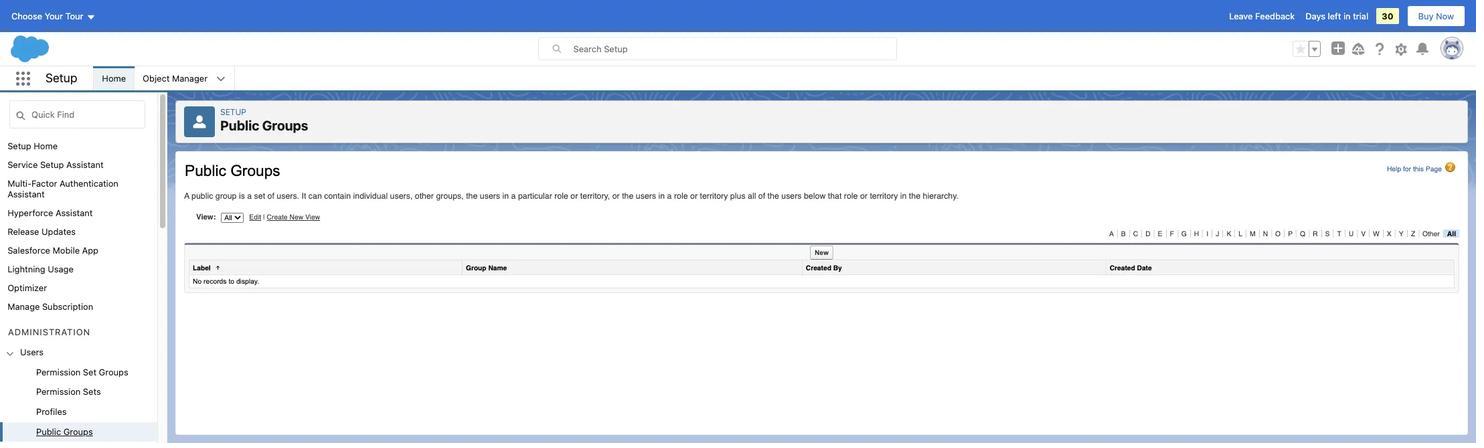 Task type: describe. For each thing, give the bounding box(es) containing it.
users tree item
[[0, 343, 157, 443]]

app
[[82, 245, 98, 256]]

manager
[[172, 73, 208, 84]]

permission set groups
[[36, 367, 128, 378]]

days left in trial
[[1306, 11, 1369, 21]]

buy
[[1419, 11, 1434, 21]]

groups inside tree item
[[63, 426, 93, 437]]

setup for setup home
[[7, 141, 31, 151]]

0 vertical spatial group
[[1293, 41, 1321, 57]]

setup home
[[7, 141, 58, 151]]

0 vertical spatial home
[[102, 73, 126, 84]]

groups for set
[[99, 367, 128, 378]]

left
[[1328, 11, 1342, 21]]

2 vertical spatial assistant
[[56, 208, 93, 218]]

release updates link
[[7, 226, 76, 237]]

service setup assistant
[[7, 159, 104, 170]]

factor
[[31, 178, 57, 189]]

mobile
[[53, 245, 80, 256]]

buy now
[[1419, 11, 1455, 21]]

multi-
[[7, 178, 32, 189]]

release updates
[[7, 226, 76, 237]]

permission for permission sets
[[36, 387, 81, 397]]

public inside the setup public groups
[[220, 118, 259, 133]]

service setup assistant link
[[7, 159, 104, 170]]

service
[[7, 159, 38, 170]]

manage subscription link
[[7, 301, 93, 312]]

feedback
[[1256, 11, 1295, 21]]

salesforce mobile app link
[[7, 245, 98, 256]]

home inside "setup tree" 'tree'
[[34, 141, 58, 151]]

hyperforce assistant
[[7, 208, 93, 218]]

users link
[[20, 347, 44, 359]]

permission sets
[[36, 387, 101, 397]]

trial
[[1354, 11, 1369, 21]]

object manager link
[[135, 66, 216, 90]]

public inside public groups link
[[36, 426, 61, 437]]



Task type: vqa. For each thing, say whether or not it's contained in the screenshot.
Manage Subscription
yes



Task type: locate. For each thing, give the bounding box(es) containing it.
hyperforce assistant link
[[7, 208, 93, 218]]

1 vertical spatial groups
[[99, 367, 128, 378]]

1 horizontal spatial public
[[220, 118, 259, 133]]

public groups tree item
[[0, 422, 157, 442]]

home link
[[94, 66, 134, 90]]

setup inside the setup public groups
[[220, 107, 246, 117]]

public down setup link
[[220, 118, 259, 133]]

1 vertical spatial group
[[0, 363, 157, 443]]

permission set groups link
[[36, 367, 128, 379]]

home
[[102, 73, 126, 84], [34, 141, 58, 151]]

setup
[[46, 71, 77, 85], [220, 107, 246, 117], [7, 141, 31, 151], [40, 159, 64, 170]]

setup link
[[220, 107, 246, 117]]

permission up the profiles
[[36, 387, 81, 397]]

tour
[[65, 11, 83, 21]]

choose your tour button
[[11, 5, 96, 27]]

home left "object"
[[102, 73, 126, 84]]

setup public groups
[[220, 107, 308, 133]]

1 vertical spatial assistant
[[7, 189, 45, 200]]

now
[[1437, 11, 1455, 21]]

1 horizontal spatial groups
[[99, 367, 128, 378]]

choose your tour
[[11, 11, 83, 21]]

assistant up updates
[[56, 208, 93, 218]]

hyperforce
[[7, 208, 53, 218]]

permission sets link
[[36, 387, 101, 398]]

groups inside the setup public groups
[[262, 118, 308, 133]]

0 horizontal spatial home
[[34, 141, 58, 151]]

2 horizontal spatial groups
[[262, 118, 308, 133]]

group
[[1293, 41, 1321, 57], [0, 363, 157, 443]]

setup home link
[[7, 141, 58, 151]]

subscription
[[42, 301, 93, 312]]

manage
[[7, 301, 40, 312]]

assistant up hyperforce
[[7, 189, 45, 200]]

public groups link
[[36, 426, 93, 438]]

public
[[220, 118, 259, 133], [36, 426, 61, 437]]

assistant
[[66, 159, 104, 170], [7, 189, 45, 200], [56, 208, 93, 218]]

lightning usage link
[[7, 264, 74, 275]]

1 horizontal spatial home
[[102, 73, 126, 84]]

object
[[143, 73, 170, 84]]

choose
[[11, 11, 42, 21]]

0 vertical spatial groups
[[262, 118, 308, 133]]

groups
[[262, 118, 308, 133], [99, 367, 128, 378], [63, 426, 93, 437]]

leave feedback link
[[1230, 11, 1295, 21]]

object manager
[[143, 73, 208, 84]]

assistant inside multi-factor authentication assistant
[[7, 189, 45, 200]]

2 vertical spatial groups
[[63, 426, 93, 437]]

leave
[[1230, 11, 1253, 21]]

optimizer link
[[7, 283, 47, 293]]

1 vertical spatial permission
[[36, 387, 81, 397]]

0 horizontal spatial group
[[0, 363, 157, 443]]

manage subscription
[[7, 301, 93, 312]]

lightning usage
[[7, 264, 74, 275]]

30
[[1382, 11, 1394, 21]]

set
[[83, 367, 97, 378]]

release
[[7, 226, 39, 237]]

profiles
[[36, 407, 67, 417]]

multi-factor authentication assistant link
[[7, 178, 157, 200]]

profiles link
[[36, 407, 67, 418]]

home up 'service setup assistant'
[[34, 141, 58, 151]]

administration
[[8, 327, 91, 338]]

setup tree tree
[[0, 137, 157, 443]]

group containing permission set groups
[[0, 363, 157, 443]]

optimizer
[[7, 283, 47, 293]]

days
[[1306, 11, 1326, 21]]

public groups
[[36, 426, 93, 437]]

groups for public
[[262, 118, 308, 133]]

setup for setup
[[46, 71, 77, 85]]

Quick Find search field
[[9, 100, 145, 129]]

authentication
[[60, 178, 118, 189]]

1 permission from the top
[[36, 367, 81, 378]]

Search Setup text field
[[574, 38, 896, 60]]

users
[[20, 347, 44, 358]]

salesforce mobile app
[[7, 245, 98, 256]]

0 vertical spatial public
[[220, 118, 259, 133]]

public down the profiles link
[[36, 426, 61, 437]]

leave feedback
[[1230, 11, 1295, 21]]

permission for permission set groups
[[36, 367, 81, 378]]

usage
[[48, 264, 74, 275]]

lightning
[[7, 264, 45, 275]]

0 vertical spatial permission
[[36, 367, 81, 378]]

1 horizontal spatial group
[[1293, 41, 1321, 57]]

your
[[45, 11, 63, 21]]

1 vertical spatial public
[[36, 426, 61, 437]]

sets
[[83, 387, 101, 397]]

0 horizontal spatial public
[[36, 426, 61, 437]]

assistant up authentication
[[66, 159, 104, 170]]

0 vertical spatial assistant
[[66, 159, 104, 170]]

setup for setup public groups
[[220, 107, 246, 117]]

permission
[[36, 367, 81, 378], [36, 387, 81, 397]]

permission up permission sets
[[36, 367, 81, 378]]

multi-factor authentication assistant
[[7, 178, 118, 200]]

updates
[[42, 226, 76, 237]]

0 horizontal spatial groups
[[63, 426, 93, 437]]

in
[[1344, 11, 1351, 21]]

1 vertical spatial home
[[34, 141, 58, 151]]

salesforce
[[7, 245, 50, 256]]

2 permission from the top
[[36, 387, 81, 397]]

buy now button
[[1407, 5, 1466, 27]]



